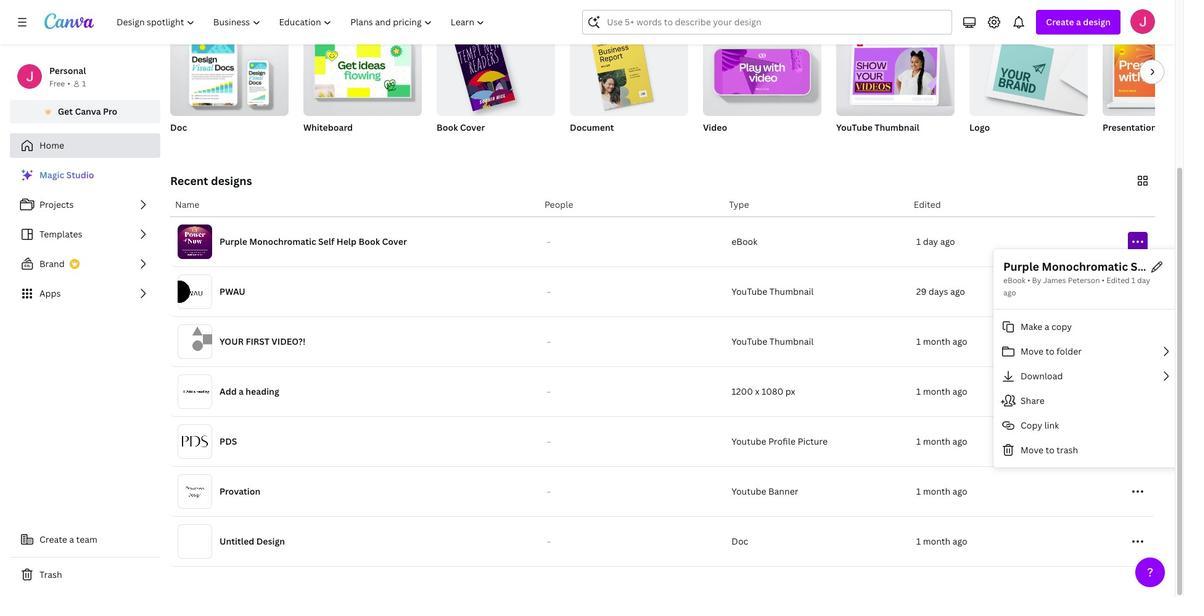 Task type: describe. For each thing, give the bounding box(es) containing it.
try...
[[271, 2, 295, 17]]

move for move to trash
[[1021, 444, 1044, 456]]

1 inside edited 1 day ago
[[1132, 275, 1136, 286]]

to for move to trash
[[1046, 444, 1055, 456]]

a for heading
[[239, 386, 244, 397]]

ago for untitled design
[[953, 536, 968, 547]]

thumbnail inside group
[[875, 122, 920, 133]]

your
[[220, 336, 244, 347]]

doc group
[[170, 27, 289, 149]]

download button
[[994, 364, 1182, 389]]

0 vertical spatial to
[[256, 2, 268, 17]]

move to trash button
[[994, 438, 1182, 463]]

pds
[[220, 436, 237, 447]]

(16:9)
[[1160, 122, 1183, 133]]

provation
[[220, 486, 261, 497]]

1 month ago for x
[[917, 386, 968, 397]]

design
[[1084, 16, 1111, 28]]

book inside book cover group
[[437, 122, 458, 133]]

make a copy button
[[994, 315, 1182, 339]]

create a design
[[1047, 16, 1111, 28]]

edited for edited
[[914, 199, 942, 210]]

folder
[[1057, 345, 1083, 357]]

free
[[49, 78, 65, 89]]

thumbnail for 29
[[770, 286, 814, 297]]

apps link
[[10, 281, 160, 306]]

apps
[[39, 288, 61, 299]]

you
[[170, 2, 191, 17]]

1 month ago for thumbnail
[[917, 336, 968, 347]]

day inside edited 1 day ago
[[1138, 275, 1151, 286]]

top level navigation element
[[109, 10, 496, 35]]

recent
[[170, 173, 208, 188]]

copy link button
[[994, 413, 1182, 438]]

get
[[58, 106, 73, 117]]

document
[[570, 122, 614, 133]]

purple monochromatic self help b button
[[1004, 259, 1185, 275]]

might
[[193, 2, 225, 17]]

studio
[[66, 169, 94, 181]]

monochromatic for purple monochromatic self help b
[[1043, 259, 1129, 274]]

youtube for 1
[[732, 336, 768, 347]]

•
[[67, 78, 70, 89]]

a for copy
[[1045, 321, 1050, 333]]

download
[[1021, 370, 1064, 382]]

help for b
[[1155, 259, 1181, 274]]

5 1 month ago from the top
[[917, 536, 968, 547]]

templates link
[[10, 222, 160, 247]]

youtube banner
[[732, 486, 799, 497]]

group for document
[[570, 27, 689, 116]]

1200
[[732, 386, 754, 397]]

ago for purple monochromatic self help book cover
[[941, 236, 956, 247]]

create a team button
[[10, 528, 160, 552]]

thumbnail for 1
[[770, 336, 814, 347]]

peterson
[[1069, 275, 1101, 286]]

james peterson image
[[1131, 9, 1156, 34]]

group for logo
[[970, 27, 1089, 116]]

youtube for youtube profile picture
[[732, 436, 767, 447]]

to for move to folder
[[1046, 345, 1055, 357]]

your first video?!
[[220, 336, 306, 347]]

design
[[257, 536, 285, 547]]

doc inside group
[[170, 122, 187, 133]]

group for doc
[[170, 27, 289, 116]]

-- for purple monochromatic self help book cover
[[547, 239, 551, 245]]

banner
[[769, 486, 799, 497]]

video group
[[704, 27, 822, 149]]

presentation (16:9)
[[1103, 122, 1183, 133]]

29 days ago
[[917, 286, 966, 297]]

days
[[929, 286, 949, 297]]

0 horizontal spatial ebook
[[732, 236, 758, 247]]

projects link
[[10, 193, 160, 217]]

video?!
[[272, 336, 306, 347]]

self for book
[[318, 236, 335, 247]]

free •
[[49, 78, 70, 89]]

logo
[[970, 122, 991, 133]]

recent designs
[[170, 173, 252, 188]]

1 vertical spatial ebook
[[1004, 275, 1026, 286]]

1 vertical spatial cover
[[382, 236, 407, 247]]

designs
[[211, 173, 252, 188]]

month for thumbnail
[[924, 336, 951, 347]]

29
[[917, 286, 927, 297]]

trash
[[39, 569, 62, 581]]

move to folder button
[[994, 339, 1182, 364]]

ago for pwau
[[951, 286, 966, 297]]

type
[[730, 199, 750, 210]]

presentation
[[1103, 122, 1158, 133]]

home link
[[10, 133, 160, 158]]

ago for your first video?!
[[953, 336, 968, 347]]

get canva pro button
[[10, 100, 160, 123]]

magic
[[39, 169, 64, 181]]

share button
[[994, 389, 1182, 413]]

youtube for youtube banner
[[732, 486, 767, 497]]

8 group from the left
[[1103, 27, 1185, 116]]

youtube for 29
[[732, 286, 768, 297]]

name
[[175, 199, 200, 210]]

want
[[227, 2, 254, 17]]

get canva pro
[[58, 106, 117, 117]]

move to trash
[[1021, 444, 1079, 456]]

purple monochromatic self help book cover
[[220, 236, 407, 247]]

book cover
[[437, 122, 485, 133]]

share
[[1021, 395, 1045, 407]]

make a copy
[[1021, 321, 1073, 333]]

-- for pds
[[547, 439, 551, 445]]

a for team
[[69, 534, 74, 546]]

copy link
[[1021, 420, 1060, 431]]

Search search field
[[607, 10, 928, 34]]

x
[[756, 386, 760, 397]]

add
[[220, 386, 237, 397]]

magic studio
[[39, 169, 94, 181]]

video
[[704, 122, 728, 133]]

book cover group
[[437, 27, 555, 149]]

1 for youtube profile picture
[[917, 436, 922, 447]]

move to folder
[[1021, 345, 1083, 357]]

-- for pwau
[[547, 289, 551, 295]]



Task type: locate. For each thing, give the bounding box(es) containing it.
by
[[1033, 275, 1042, 286]]

0 vertical spatial self
[[318, 236, 335, 247]]

4 month from the top
[[924, 486, 951, 497]]

b
[[1184, 259, 1185, 274]]

0 horizontal spatial create
[[39, 534, 67, 546]]

1 vertical spatial monochromatic
[[1043, 259, 1129, 274]]

help
[[337, 236, 357, 247], [1155, 259, 1181, 274]]

youtube inside group
[[837, 122, 873, 133]]

1 vertical spatial help
[[1155, 259, 1181, 274]]

1 for doc
[[917, 536, 922, 547]]

logo group
[[970, 27, 1089, 149]]

1 vertical spatial create
[[39, 534, 67, 546]]

1 vertical spatial purple
[[1004, 259, 1040, 274]]

1 vertical spatial doc
[[732, 536, 749, 547]]

to left try...
[[256, 2, 268, 17]]

a right the add
[[239, 386, 244, 397]]

book
[[437, 122, 458, 133], [359, 236, 380, 247]]

ebook down type
[[732, 236, 758, 247]]

move
[[1021, 345, 1044, 357], [1021, 444, 1044, 456]]

0 horizontal spatial book
[[359, 236, 380, 247]]

self inside purple monochromatic self help b "button"
[[1132, 259, 1153, 274]]

ebook left by
[[1004, 275, 1026, 286]]

0 horizontal spatial cover
[[382, 236, 407, 247]]

None search field
[[583, 10, 953, 35]]

trash
[[1057, 444, 1079, 456]]

0 horizontal spatial doc
[[170, 122, 187, 133]]

2 1 month ago from the top
[[917, 386, 968, 397]]

edited 1 day ago
[[1004, 275, 1151, 298]]

1 horizontal spatial cover
[[460, 122, 485, 133]]

thumbnail
[[875, 122, 920, 133], [770, 286, 814, 297], [770, 336, 814, 347]]

purple for purple monochromatic self help book cover
[[220, 236, 247, 247]]

untitled design
[[220, 536, 285, 547]]

group for whiteboard
[[304, 27, 422, 116]]

youtube left banner
[[732, 486, 767, 497]]

group for video
[[704, 27, 822, 116]]

create left design
[[1047, 16, 1075, 28]]

create inside dropdown button
[[1047, 16, 1075, 28]]

day down purple monochromatic self help b "button"
[[1138, 275, 1151, 286]]

create for create a design
[[1047, 16, 1075, 28]]

a inside button
[[69, 534, 74, 546]]

1 vertical spatial youtube
[[732, 286, 768, 297]]

list containing magic studio
[[10, 163, 160, 306]]

0 vertical spatial doc
[[170, 122, 187, 133]]

youtube thumbnail for 1 month ago
[[732, 336, 814, 347]]

1 vertical spatial book
[[359, 236, 380, 247]]

3 1 month ago from the top
[[917, 436, 968, 447]]

-- for provation
[[547, 489, 551, 495]]

profile
[[769, 436, 796, 447]]

month for profile
[[924, 436, 951, 447]]

youtube thumbnail for 29 days ago
[[732, 286, 814, 297]]

2 vertical spatial to
[[1046, 444, 1055, 456]]

ago
[[941, 236, 956, 247], [951, 286, 966, 297], [1004, 288, 1017, 298], [953, 336, 968, 347], [953, 386, 968, 397], [953, 436, 968, 447], [953, 486, 968, 497], [953, 536, 968, 547]]

self
[[318, 236, 335, 247], [1132, 259, 1153, 274]]

ago inside edited 1 day ago
[[1004, 288, 1017, 298]]

copy
[[1052, 321, 1073, 333]]

4 -- from the top
[[547, 389, 551, 395]]

0 horizontal spatial edited
[[914, 199, 942, 210]]

a left design
[[1077, 16, 1082, 28]]

0 vertical spatial help
[[337, 236, 357, 247]]

a
[[1077, 16, 1082, 28], [1045, 321, 1050, 333], [239, 386, 244, 397], [69, 534, 74, 546]]

0 vertical spatial day
[[924, 236, 939, 247]]

1 youtube from the top
[[732, 436, 767, 447]]

0 vertical spatial thumbnail
[[875, 122, 920, 133]]

first
[[246, 336, 270, 347]]

move for move to folder
[[1021, 345, 1044, 357]]

0 vertical spatial youtube
[[732, 436, 767, 447]]

5 month from the top
[[924, 536, 951, 547]]

whiteboard
[[304, 122, 353, 133]]

1 group from the left
[[170, 27, 289, 116]]

monochromatic inside "button"
[[1043, 259, 1129, 274]]

1 for ebook
[[917, 236, 922, 247]]

personal
[[49, 65, 86, 77]]

a left copy
[[1045, 321, 1050, 333]]

1 vertical spatial thumbnail
[[770, 286, 814, 297]]

edited
[[914, 199, 942, 210], [1107, 275, 1130, 286]]

0 horizontal spatial day
[[924, 236, 939, 247]]

3 month from the top
[[924, 436, 951, 447]]

to left "folder"
[[1046, 345, 1055, 357]]

3 group from the left
[[437, 27, 555, 116]]

purple monochromatic self help b
[[1004, 259, 1185, 274]]

1 horizontal spatial create
[[1047, 16, 1075, 28]]

0 horizontal spatial purple
[[220, 236, 247, 247]]

1 vertical spatial youtube
[[732, 486, 767, 497]]

create left team
[[39, 534, 67, 546]]

youtube left profile
[[732, 436, 767, 447]]

1 for 1200 x 1080 px
[[917, 386, 922, 397]]

add a heading
[[220, 386, 279, 397]]

magic studio link
[[10, 163, 160, 188]]

whiteboard group
[[304, 27, 422, 149]]

group for youtube thumbnail
[[837, 27, 955, 116]]

2 vertical spatial youtube
[[732, 336, 768, 347]]

-
[[547, 239, 549, 245], [549, 239, 551, 245], [547, 289, 549, 295], [549, 289, 551, 295], [547, 339, 549, 345], [549, 339, 551, 345], [547, 389, 549, 395], [549, 389, 551, 395], [547, 439, 549, 445], [549, 439, 551, 445], [547, 489, 549, 495], [549, 489, 551, 495], [547, 539, 549, 545], [549, 539, 551, 545]]

projects
[[39, 199, 74, 210]]

a for design
[[1077, 16, 1082, 28]]

-- for add a heading
[[547, 389, 551, 395]]

month for banner
[[924, 486, 951, 497]]

doc down youtube banner
[[732, 536, 749, 547]]

1 vertical spatial move
[[1021, 444, 1044, 456]]

1 -- from the top
[[547, 239, 551, 245]]

1 horizontal spatial book
[[437, 122, 458, 133]]

to
[[256, 2, 268, 17], [1046, 345, 1055, 357], [1046, 444, 1055, 456]]

group
[[170, 27, 289, 116], [304, 27, 422, 116], [437, 27, 555, 116], [570, 27, 689, 116], [704, 27, 822, 116], [837, 27, 955, 116], [970, 27, 1089, 116], [1103, 27, 1185, 116]]

team
[[76, 534, 97, 546]]

youtube thumbnail group
[[837, 27, 955, 149]]

1 vertical spatial to
[[1046, 345, 1055, 357]]

templates
[[39, 228, 82, 240]]

purple
[[220, 236, 247, 247], [1004, 259, 1040, 274]]

6 -- from the top
[[547, 489, 551, 495]]

edited for edited 1 day ago
[[1107, 275, 1130, 286]]

ago for pds
[[953, 436, 968, 447]]

0 vertical spatial edited
[[914, 199, 942, 210]]

by james peterson
[[1033, 275, 1101, 286]]

youtube thumbnail inside group
[[837, 122, 920, 133]]

0 vertical spatial monochromatic
[[249, 236, 316, 247]]

0 horizontal spatial self
[[318, 236, 335, 247]]

to inside move to trash button
[[1046, 444, 1055, 456]]

cover inside group
[[460, 122, 485, 133]]

you might want to try...
[[170, 2, 295, 17]]

doc up recent
[[170, 122, 187, 133]]

0 vertical spatial cover
[[460, 122, 485, 133]]

2 month from the top
[[924, 386, 951, 397]]

purple up pwau
[[220, 236, 247, 247]]

1 1 month ago from the top
[[917, 336, 968, 347]]

1 day ago
[[917, 236, 956, 247]]

a left team
[[69, 534, 74, 546]]

make
[[1021, 321, 1043, 333]]

7 group from the left
[[970, 27, 1089, 116]]

help for book
[[337, 236, 357, 247]]

pwau
[[220, 286, 246, 297]]

ago for add a heading
[[953, 386, 968, 397]]

a inside button
[[1045, 321, 1050, 333]]

1 horizontal spatial doc
[[732, 536, 749, 547]]

0 vertical spatial book
[[437, 122, 458, 133]]

youtube profile picture
[[732, 436, 828, 447]]

0 vertical spatial create
[[1047, 16, 1075, 28]]

1 vertical spatial day
[[1138, 275, 1151, 286]]

brand link
[[10, 252, 160, 276]]

5 -- from the top
[[547, 439, 551, 445]]

0 vertical spatial youtube
[[837, 122, 873, 133]]

1 horizontal spatial monochromatic
[[1043, 259, 1129, 274]]

-- for untitled design
[[547, 539, 551, 545]]

to left "trash"
[[1046, 444, 1055, 456]]

1 month ago for banner
[[917, 486, 968, 497]]

1 month ago for profile
[[917, 436, 968, 447]]

purple up by
[[1004, 259, 1040, 274]]

youtube
[[732, 436, 767, 447], [732, 486, 767, 497]]

day up 'days'
[[924, 236, 939, 247]]

2 -- from the top
[[547, 289, 551, 295]]

monochromatic
[[249, 236, 316, 247], [1043, 259, 1129, 274]]

document group
[[570, 27, 689, 149]]

create inside button
[[39, 534, 67, 546]]

px
[[786, 386, 796, 397]]

4 group from the left
[[570, 27, 689, 116]]

to inside move to folder button
[[1046, 345, 1055, 357]]

3 -- from the top
[[547, 339, 551, 345]]

1 horizontal spatial help
[[1155, 259, 1181, 274]]

help inside "button"
[[1155, 259, 1181, 274]]

month
[[924, 336, 951, 347], [924, 386, 951, 397], [924, 436, 951, 447], [924, 486, 951, 497], [924, 536, 951, 547]]

cover
[[460, 122, 485, 133], [382, 236, 407, 247]]

ebook
[[732, 236, 758, 247], [1004, 275, 1026, 286]]

a inside dropdown button
[[1077, 16, 1082, 28]]

5 group from the left
[[704, 27, 822, 116]]

create for create a team
[[39, 534, 67, 546]]

group for book cover
[[437, 27, 555, 116]]

1 horizontal spatial purple
[[1004, 259, 1040, 274]]

self for b
[[1132, 259, 1153, 274]]

brand
[[39, 258, 65, 270]]

edited inside edited 1 day ago
[[1107, 275, 1130, 286]]

--
[[547, 239, 551, 245], [547, 289, 551, 295], [547, 339, 551, 345], [547, 389, 551, 395], [547, 439, 551, 445], [547, 489, 551, 495], [547, 539, 551, 545]]

create a design button
[[1037, 10, 1121, 35]]

link
[[1045, 420, 1060, 431]]

1 horizontal spatial ebook
[[1004, 275, 1026, 286]]

1 for youtube thumbnail
[[917, 336, 922, 347]]

purple for purple monochromatic self help b
[[1004, 259, 1040, 274]]

1 for youtube banner
[[917, 486, 922, 497]]

2 group from the left
[[304, 27, 422, 116]]

1080
[[762, 386, 784, 397]]

edited down purple monochromatic self help b "button"
[[1107, 275, 1130, 286]]

1 move from the top
[[1021, 345, 1044, 357]]

heading
[[246, 386, 279, 397]]

1200 x 1080 px
[[732, 386, 796, 397]]

people
[[545, 199, 574, 210]]

copy
[[1021, 420, 1043, 431]]

0 vertical spatial ebook
[[732, 236, 758, 247]]

monochromatic for purple monochromatic self help book cover
[[249, 236, 316, 247]]

purple inside "button"
[[1004, 259, 1040, 274]]

1 horizontal spatial self
[[1132, 259, 1153, 274]]

0 vertical spatial youtube thumbnail
[[837, 122, 920, 133]]

0 horizontal spatial monochromatic
[[249, 236, 316, 247]]

picture
[[798, 436, 828, 447]]

edited up 1 day ago
[[914, 199, 942, 210]]

0 vertical spatial purple
[[220, 236, 247, 247]]

-- for your first video?!
[[547, 339, 551, 345]]

move down 'make'
[[1021, 345, 1044, 357]]

1 vertical spatial youtube thumbnail
[[732, 286, 814, 297]]

youtube
[[837, 122, 873, 133], [732, 286, 768, 297], [732, 336, 768, 347]]

2 vertical spatial youtube thumbnail
[[732, 336, 814, 347]]

james
[[1044, 275, 1067, 286]]

2 move from the top
[[1021, 444, 1044, 456]]

create a team
[[39, 534, 97, 546]]

4 1 month ago from the top
[[917, 486, 968, 497]]

move down copy
[[1021, 444, 1044, 456]]

month for x
[[924, 386, 951, 397]]

youtube thumbnail
[[837, 122, 920, 133], [732, 286, 814, 297], [732, 336, 814, 347]]

untitled
[[220, 536, 254, 547]]

doc
[[170, 122, 187, 133], [732, 536, 749, 547]]

1 horizontal spatial edited
[[1107, 275, 1130, 286]]

1 vertical spatial self
[[1132, 259, 1153, 274]]

1 horizontal spatial day
[[1138, 275, 1151, 286]]

list
[[10, 163, 160, 306]]

0 horizontal spatial help
[[337, 236, 357, 247]]

2 youtube from the top
[[732, 486, 767, 497]]

1 month from the top
[[924, 336, 951, 347]]

0 vertical spatial move
[[1021, 345, 1044, 357]]

presentation (16:9) group
[[1103, 27, 1185, 149]]

ago for provation
[[953, 486, 968, 497]]

1 vertical spatial edited
[[1107, 275, 1130, 286]]

pro
[[103, 106, 117, 117]]

trash link
[[10, 563, 160, 588]]

7 -- from the top
[[547, 539, 551, 545]]

create
[[1047, 16, 1075, 28], [39, 534, 67, 546]]

6 group from the left
[[837, 27, 955, 116]]

2 vertical spatial thumbnail
[[770, 336, 814, 347]]



Task type: vqa. For each thing, say whether or not it's contained in the screenshot.
Monochromatic
yes



